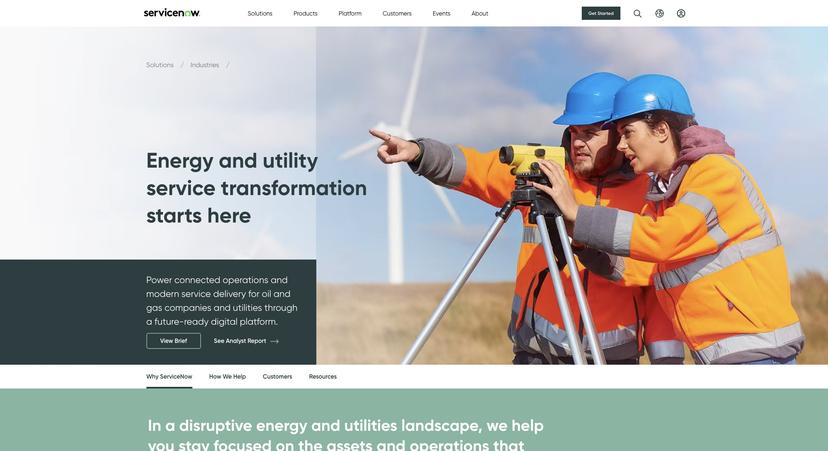 Task type: locate. For each thing, give the bounding box(es) containing it.
starts
[[146, 202, 202, 228]]

a
[[146, 316, 152, 327], [165, 415, 175, 435]]

products
[[294, 10, 318, 17]]

0 horizontal spatial customers
[[263, 373, 292, 380]]

and inside energy and utility service transformation starts here
[[219, 147, 258, 173]]

customers button
[[383, 9, 412, 18]]

1 vertical spatial utilities
[[344, 415, 398, 435]]

we
[[223, 373, 232, 380]]

1 vertical spatial operations
[[410, 436, 490, 451]]

0 vertical spatial service
[[146, 175, 216, 201]]

1 vertical spatial customers
[[263, 373, 292, 380]]

see analyst report
[[214, 337, 268, 344]]

1 horizontal spatial customers
[[383, 10, 412, 17]]

0 vertical spatial a
[[146, 316, 152, 327]]

operations down landscape,
[[410, 436, 490, 451]]

1 vertical spatial service
[[181, 288, 211, 299]]

landscape,
[[402, 415, 483, 435]]

get started
[[589, 10, 614, 16]]

operations
[[223, 274, 269, 285], [410, 436, 490, 451]]

1 horizontal spatial solutions
[[248, 10, 273, 17]]

utilities down the for
[[233, 302, 262, 313]]

why servicenow link
[[146, 365, 192, 391]]

1 horizontal spatial operations
[[410, 436, 490, 451]]

events
[[433, 10, 451, 17]]

operations up the for
[[223, 274, 269, 285]]

0 vertical spatial utilities
[[233, 302, 262, 313]]

solutions button
[[248, 9, 273, 18]]

resources
[[309, 373, 337, 380]]

future-
[[155, 316, 184, 327]]

0 vertical spatial operations
[[223, 274, 269, 285]]

utilities up assets
[[344, 415, 398, 435]]

0 horizontal spatial operations
[[223, 274, 269, 285]]

servicenow
[[160, 373, 192, 380]]

energy and utility service transformation starts here
[[146, 147, 367, 228]]

0 vertical spatial customers
[[383, 10, 412, 17]]

oil
[[262, 288, 271, 299]]

on
[[276, 436, 294, 451]]

a inside power connected operations and modern service delivery for oil and gas companies and utilities through a future-ready digital platform.
[[146, 316, 152, 327]]

see
[[214, 337, 224, 344]]

service
[[146, 175, 216, 201], [181, 288, 211, 299]]

platform button
[[339, 9, 362, 18]]

assets
[[327, 436, 373, 451]]

utilities
[[233, 302, 262, 313], [344, 415, 398, 435]]

a right in
[[165, 415, 175, 435]]

stay
[[179, 436, 210, 451]]

0 horizontal spatial solutions
[[146, 61, 175, 69]]

view brief link
[[146, 333, 201, 349]]

disruptive
[[179, 415, 252, 435]]

0 horizontal spatial utilities
[[233, 302, 262, 313]]

1 horizontal spatial utilities
[[344, 415, 398, 435]]

platform.
[[240, 316, 278, 327]]

0 vertical spatial solutions
[[248, 10, 273, 17]]

connected
[[174, 274, 220, 285]]

service down connected on the bottom left of page
[[181, 288, 211, 299]]

we
[[487, 415, 508, 435]]

1 vertical spatial a
[[165, 415, 175, 435]]

view brief
[[160, 337, 187, 345]]

platform
[[339, 10, 362, 17]]

0 horizontal spatial a
[[146, 316, 152, 327]]

about
[[472, 10, 488, 17]]

customers
[[383, 10, 412, 17], [263, 373, 292, 380]]

customers link
[[263, 365, 292, 389]]

industries link
[[191, 61, 221, 69]]

in a disruptive energy and utilities landscape, we help you stay focused on the assets and operations tha
[[148, 415, 544, 451]]

1 vertical spatial solutions
[[146, 61, 175, 69]]

utilities inside power connected operations and modern service delivery for oil and gas companies and utilities through a future-ready digital platform.
[[233, 302, 262, 313]]

solutions
[[248, 10, 273, 17], [146, 61, 175, 69]]

ready
[[184, 316, 209, 327]]

modern
[[146, 288, 179, 299]]

service down 'energy'
[[146, 175, 216, 201]]

focused
[[214, 436, 272, 451]]

transformation
[[221, 175, 367, 201]]

brief
[[175, 337, 187, 345]]

and
[[219, 147, 258, 173], [271, 274, 288, 285], [274, 288, 291, 299], [214, 302, 231, 313], [311, 415, 340, 435], [377, 436, 406, 451]]

resources link
[[309, 365, 337, 389]]

utilities inside in a disruptive energy and utilities landscape, we help you stay focused on the assets and operations tha
[[344, 415, 398, 435]]

you
[[148, 436, 175, 451]]

a down gas
[[146, 316, 152, 327]]

1 horizontal spatial a
[[165, 415, 175, 435]]

analyst
[[226, 337, 246, 344]]

see analyst report link
[[214, 337, 289, 344]]



Task type: vqa. For each thing, say whether or not it's contained in the screenshot.
Products Dropdown Button
yes



Task type: describe. For each thing, give the bounding box(es) containing it.
help
[[512, 415, 544, 435]]

operations inside power connected operations and modern service delivery for oil and gas companies and utilities through a future-ready digital platform.
[[223, 274, 269, 285]]

get started link
[[582, 7, 621, 20]]

utility
[[263, 147, 318, 173]]

energy
[[256, 415, 307, 435]]

how we help link
[[209, 365, 246, 389]]

get
[[589, 10, 597, 16]]

power
[[146, 274, 172, 285]]

through
[[264, 302, 298, 313]]

operations inside in a disruptive energy and utilities landscape, we help you stay focused on the assets and operations tha
[[410, 436, 490, 451]]

why servicenow
[[146, 373, 192, 380]]

help
[[233, 373, 246, 380]]

energy
[[146, 147, 214, 173]]

industries
[[191, 61, 221, 69]]

service inside energy and utility service transformation starts here
[[146, 175, 216, 201]]

service inside power connected operations and modern service delivery for oil and gas companies and utilities through a future-ready digital platform.
[[181, 288, 211, 299]]

go to servicenow account image
[[677, 9, 685, 17]]

report
[[248, 337, 266, 344]]

the
[[298, 436, 323, 451]]

solutions for solutions link in the left top of the page
[[146, 61, 175, 69]]

how we help
[[209, 373, 246, 380]]

delivery
[[213, 288, 246, 299]]

customers for customers 'link'
[[263, 373, 292, 380]]

a inside in a disruptive energy and utilities landscape, we help you stay focused on the assets and operations tha
[[165, 415, 175, 435]]

view
[[160, 337, 173, 345]]

customers for "customers" dropdown button
[[383, 10, 412, 17]]

how
[[209, 373, 221, 380]]

why
[[146, 373, 159, 380]]

servicenow image
[[143, 8, 201, 16]]

here
[[207, 202, 251, 228]]

power connected operations and modern service delivery for oil and gas companies and utilities through a future-ready digital platform.
[[146, 274, 298, 327]]

gas
[[146, 302, 162, 313]]

for
[[248, 288, 260, 299]]

events button
[[433, 9, 451, 18]]

solutions link
[[146, 61, 175, 69]]

about button
[[472, 9, 488, 18]]

started
[[598, 10, 614, 16]]

products button
[[294, 9, 318, 18]]

companies
[[165, 302, 211, 313]]

in
[[148, 415, 161, 435]]

solutions for "solutions" popup button
[[248, 10, 273, 17]]

digital
[[211, 316, 238, 327]]



